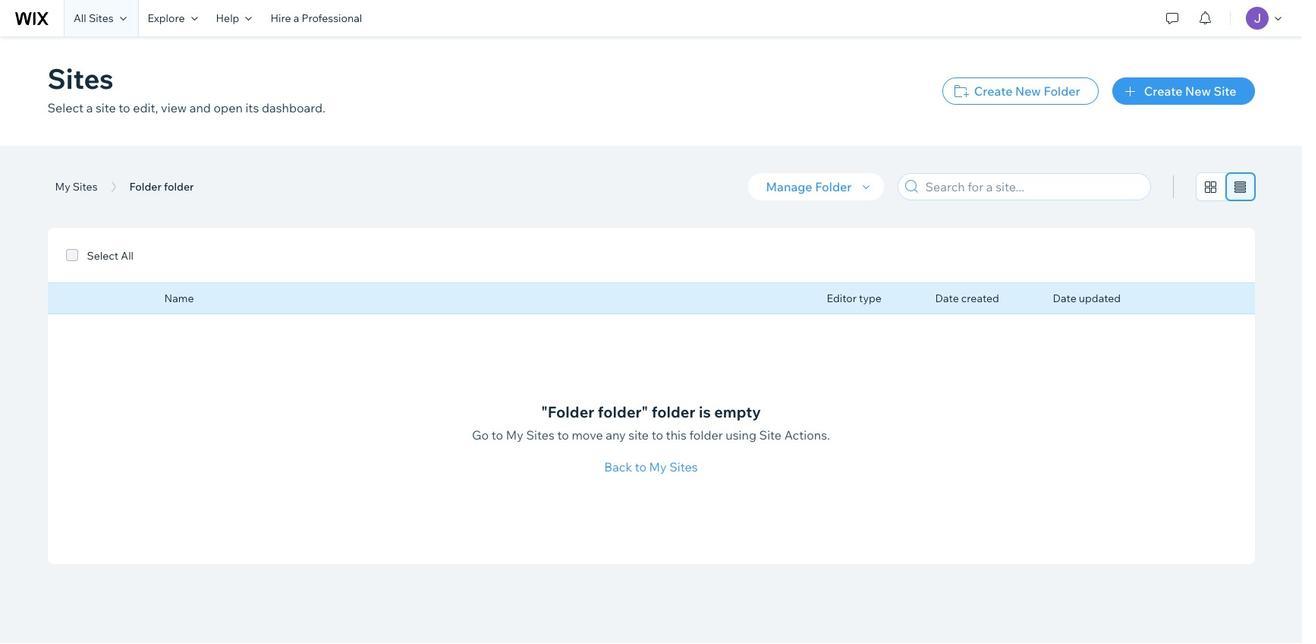 Task type: vqa. For each thing, say whether or not it's contained in the screenshot.
My within button
yes



Task type: describe. For each thing, give the bounding box(es) containing it.
2 vertical spatial folder
[[690, 427, 723, 442]]

to left this
[[652, 427, 664, 442]]

back to my sites
[[605, 459, 698, 474]]

a inside hire a professional link
[[294, 11, 299, 25]]

manage
[[767, 179, 813, 194]]

view
[[161, 100, 187, 115]]

hire a professional
[[271, 11, 362, 25]]

type
[[860, 292, 882, 305]]

Search for a site... field
[[921, 174, 1146, 200]]

site inside "folder folder" folder is empty go to my sites to move any site to this folder using site actions.
[[760, 427, 782, 442]]

folder inside button
[[1044, 84, 1081, 99]]

using
[[726, 427, 757, 442]]

back
[[605, 459, 633, 474]]

help button
[[207, 0, 262, 36]]

any
[[606, 427, 626, 442]]

hire a professional link
[[262, 0, 371, 36]]

sites inside 'button'
[[670, 459, 698, 474]]

create new site button
[[1113, 77, 1255, 105]]

manage folder
[[767, 179, 852, 194]]

hire
[[271, 11, 291, 25]]

create new folder button
[[943, 77, 1099, 105]]

sites inside sites select a site to edit, view and open its dashboard.
[[47, 62, 114, 96]]

0 horizontal spatial my
[[55, 180, 70, 194]]

manage folder button
[[748, 173, 884, 200]]

help
[[216, 11, 239, 25]]

dashboard.
[[262, 100, 326, 115]]

to down "folder
[[558, 427, 569, 442]]

create for create new site
[[1145, 84, 1183, 99]]

my inside "folder folder" folder is empty go to my sites to move any site to this folder using site actions.
[[506, 427, 524, 442]]

updated
[[1080, 292, 1122, 305]]

sites inside "folder folder" folder is empty go to my sites to move any site to this folder using site actions.
[[527, 427, 555, 442]]

new for folder
[[1016, 84, 1042, 99]]

empty
[[715, 402, 761, 421]]

my sites button
[[55, 180, 98, 194]]

professional
[[302, 11, 362, 25]]

all sites
[[74, 11, 114, 25]]



Task type: locate. For each thing, give the bounding box(es) containing it.
sites
[[89, 11, 114, 25], [47, 62, 114, 96], [73, 180, 98, 194], [527, 427, 555, 442], [670, 459, 698, 474]]

a right hire
[[294, 11, 299, 25]]

folder
[[1044, 84, 1081, 99], [816, 179, 852, 194], [130, 180, 162, 194]]

my
[[55, 180, 70, 194], [506, 427, 524, 442], [650, 459, 667, 474]]

2 horizontal spatial my
[[650, 459, 667, 474]]

explore
[[148, 11, 185, 25]]

a inside sites select a site to edit, view and open its dashboard.
[[86, 100, 93, 115]]

editor type
[[827, 292, 882, 305]]

1 new from the left
[[1016, 84, 1042, 99]]

site
[[96, 100, 116, 115], [629, 427, 649, 442]]

create new folder
[[975, 84, 1081, 99]]

folder inside button
[[816, 179, 852, 194]]

0 horizontal spatial site
[[760, 427, 782, 442]]

open
[[214, 100, 243, 115]]

my sites
[[55, 180, 98, 194]]

folder
[[164, 180, 194, 194], [652, 402, 696, 421], [690, 427, 723, 442]]

to inside sites select a site to edit, view and open its dashboard.
[[119, 100, 130, 115]]

1 horizontal spatial new
[[1186, 84, 1212, 99]]

0 horizontal spatial folder
[[130, 180, 162, 194]]

to inside back to my sites 'button'
[[635, 459, 647, 474]]

1 vertical spatial my
[[506, 427, 524, 442]]

editor
[[827, 292, 857, 305]]

2 date from the left
[[1053, 292, 1077, 305]]

date
[[936, 292, 960, 305], [1053, 292, 1077, 305]]

created
[[962, 292, 1000, 305]]

this
[[666, 427, 687, 442]]

to
[[119, 100, 130, 115], [492, 427, 504, 442], [558, 427, 569, 442], [652, 427, 664, 442], [635, 459, 647, 474]]

site right any
[[629, 427, 649, 442]]

and
[[190, 100, 211, 115]]

create for create new folder
[[975, 84, 1013, 99]]

to right back
[[635, 459, 647, 474]]

site
[[1214, 84, 1237, 99], [760, 427, 782, 442]]

1 vertical spatial folder
[[652, 402, 696, 421]]

all
[[74, 11, 86, 25]]

1 horizontal spatial folder
[[816, 179, 852, 194]]

1 create from the left
[[975, 84, 1013, 99]]

to right go
[[492, 427, 504, 442]]

is
[[699, 402, 711, 421]]

"folder folder" folder is empty go to my sites to move any site to this folder using site actions.
[[472, 402, 831, 442]]

my inside 'button'
[[650, 459, 667, 474]]

sites select a site to edit, view and open its dashboard.
[[47, 62, 326, 115]]

1 horizontal spatial site
[[1214, 84, 1237, 99]]

2 vertical spatial my
[[650, 459, 667, 474]]

date created
[[936, 292, 1000, 305]]

1 horizontal spatial date
[[1053, 292, 1077, 305]]

0 horizontal spatial a
[[86, 100, 93, 115]]

date updated
[[1053, 292, 1122, 305]]

name
[[164, 292, 194, 305]]

0 vertical spatial a
[[294, 11, 299, 25]]

back to my sites button
[[605, 457, 698, 476]]

date left 'created'
[[936, 292, 960, 305]]

1 vertical spatial a
[[86, 100, 93, 115]]

1 vertical spatial site
[[629, 427, 649, 442]]

folder folder
[[130, 180, 194, 194]]

0 horizontal spatial new
[[1016, 84, 1042, 99]]

0 vertical spatial site
[[1214, 84, 1237, 99]]

2 create from the left
[[1145, 84, 1183, 99]]

0 vertical spatial site
[[96, 100, 116, 115]]

a
[[294, 11, 299, 25], [86, 100, 93, 115]]

2 new from the left
[[1186, 84, 1212, 99]]

1 date from the left
[[936, 292, 960, 305]]

folder"
[[598, 402, 649, 421]]

a right select
[[86, 100, 93, 115]]

actions.
[[785, 427, 831, 442]]

date left updated
[[1053, 292, 1077, 305]]

0 horizontal spatial site
[[96, 100, 116, 115]]

go
[[472, 427, 489, 442]]

1 horizontal spatial create
[[1145, 84, 1183, 99]]

create inside create new folder button
[[975, 84, 1013, 99]]

0 vertical spatial folder
[[164, 180, 194, 194]]

date for date updated
[[1053, 292, 1077, 305]]

1 horizontal spatial my
[[506, 427, 524, 442]]

to left edit,
[[119, 100, 130, 115]]

site inside button
[[1214, 84, 1237, 99]]

1 horizontal spatial site
[[629, 427, 649, 442]]

create
[[975, 84, 1013, 99], [1145, 84, 1183, 99]]

0 horizontal spatial create
[[975, 84, 1013, 99]]

create new site
[[1145, 84, 1237, 99]]

"folder
[[541, 402, 595, 421]]

new
[[1016, 84, 1042, 99], [1186, 84, 1212, 99]]

1 horizontal spatial a
[[294, 11, 299, 25]]

site inside sites select a site to edit, view and open its dashboard.
[[96, 100, 116, 115]]

site left edit,
[[96, 100, 116, 115]]

2 horizontal spatial folder
[[1044, 84, 1081, 99]]

None checkbox
[[66, 246, 134, 264]]

date for date created
[[936, 292, 960, 305]]

1 vertical spatial site
[[760, 427, 782, 442]]

edit,
[[133, 100, 158, 115]]

site inside "folder folder" folder is empty go to my sites to move any site to this folder using site actions.
[[629, 427, 649, 442]]

new inside button
[[1016, 84, 1042, 99]]

0 horizontal spatial date
[[936, 292, 960, 305]]

select
[[47, 100, 84, 115]]

0 vertical spatial my
[[55, 180, 70, 194]]

create inside create new site button
[[1145, 84, 1183, 99]]

new for site
[[1186, 84, 1212, 99]]

move
[[572, 427, 603, 442]]

its
[[246, 100, 259, 115]]

new inside button
[[1186, 84, 1212, 99]]

folder folder button
[[130, 180, 194, 194]]



